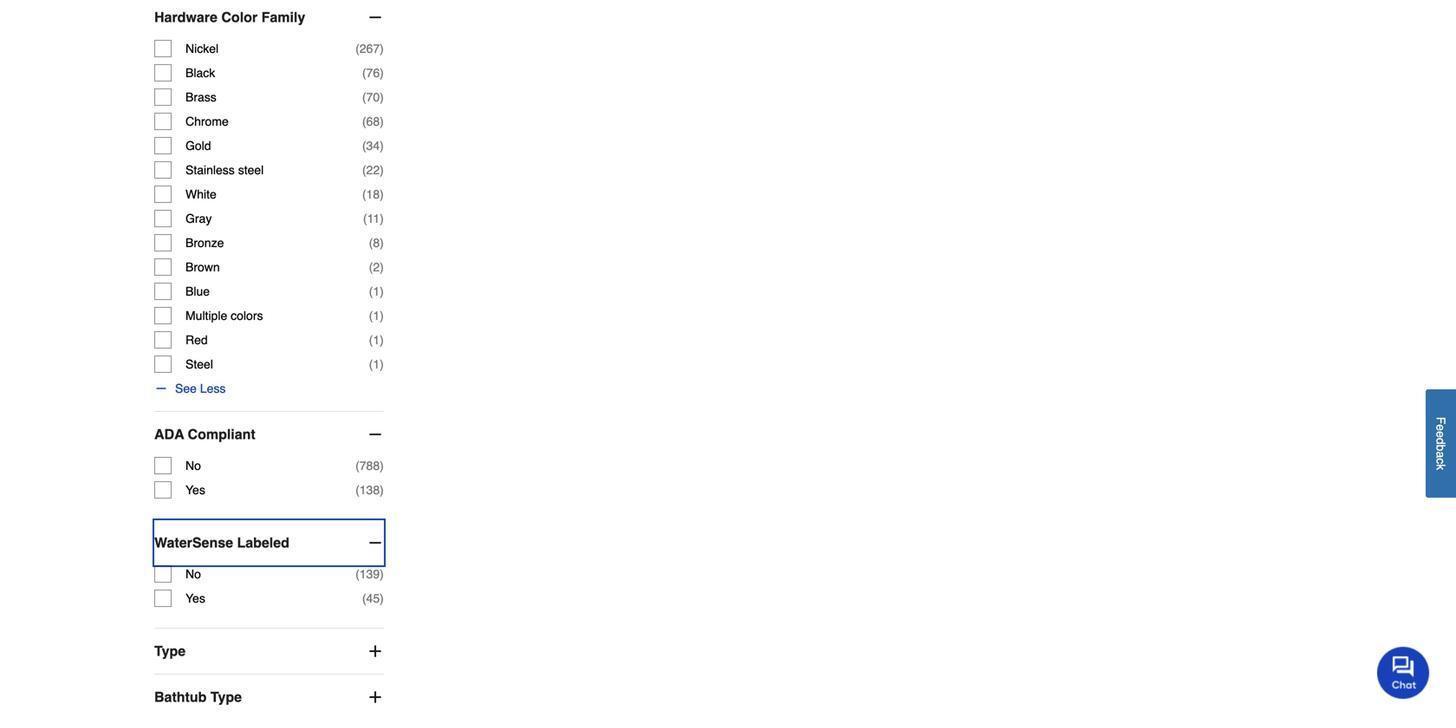 Task type: locate. For each thing, give the bounding box(es) containing it.
k
[[1435, 464, 1449, 470]]

1 no from the top
[[186, 459, 201, 473]]

ada compliant button
[[154, 412, 384, 457]]

colors
[[231, 309, 263, 323]]

76
[[366, 66, 380, 80]]

b
[[1435, 445, 1449, 451]]

1 vertical spatial minus image
[[367, 426, 384, 443]]

4 ( 1 ) from the top
[[369, 357, 384, 371]]

( 18 )
[[362, 187, 384, 201]]

minus image
[[154, 382, 168, 395], [367, 426, 384, 443], [367, 534, 384, 552]]

nickel
[[186, 42, 219, 56]]

minus image inside the watersense labeled button
[[367, 534, 384, 552]]

( 1 )
[[369, 284, 384, 298], [369, 309, 384, 323], [369, 333, 384, 347], [369, 357, 384, 371]]

11 ) from the top
[[380, 284, 384, 298]]

e up b
[[1435, 431, 1449, 438]]

1 yes from the top
[[186, 483, 205, 497]]

10 ) from the top
[[380, 260, 384, 274]]

0 vertical spatial minus image
[[154, 382, 168, 395]]

brass
[[186, 90, 217, 104]]

yes for watersense
[[186, 591, 205, 605]]

3 ( 1 ) from the top
[[369, 333, 384, 347]]

3 ) from the top
[[380, 90, 384, 104]]

yes
[[186, 483, 205, 497], [186, 591, 205, 605]]

e
[[1435, 424, 1449, 431], [1435, 431, 1449, 438]]

( 68 )
[[362, 115, 384, 128]]

2 ( 1 ) from the top
[[369, 309, 384, 323]]

bathtub type
[[154, 689, 242, 705]]

1 plus image from the top
[[367, 643, 384, 660]]

bronze
[[186, 236, 224, 250]]

minus image left see
[[154, 382, 168, 395]]

45
[[366, 591, 380, 605]]

minus image up "( 788 )"
[[367, 426, 384, 443]]

2 1 from the top
[[373, 309, 380, 323]]

labeled
[[237, 535, 290, 551]]

e up "d"
[[1435, 424, 1449, 431]]

f e e d b a c k button
[[1427, 389, 1457, 498]]

( 267 )
[[356, 42, 384, 56]]

( 34 )
[[362, 139, 384, 153]]

type inside button
[[211, 689, 242, 705]]

1 ) from the top
[[380, 42, 384, 56]]

1 for blue
[[373, 284, 380, 298]]

minus image
[[367, 9, 384, 26]]

multiple
[[186, 309, 227, 323]]

hardware
[[154, 9, 218, 25]]

1 vertical spatial plus image
[[367, 689, 384, 706]]

steel
[[238, 163, 264, 177]]

type
[[154, 643, 186, 659], [211, 689, 242, 705]]

type up "bathtub"
[[154, 643, 186, 659]]

0 vertical spatial plus image
[[367, 643, 384, 660]]

minus image inside ada compliant button
[[367, 426, 384, 443]]

bathtub
[[154, 689, 207, 705]]

d
[[1435, 438, 1449, 445]]

plus image for bathtub type
[[367, 689, 384, 706]]

2 vertical spatial minus image
[[367, 534, 384, 552]]

bathtub type button
[[154, 675, 384, 711]]

18 ) from the top
[[380, 591, 384, 605]]

less
[[200, 382, 226, 395]]

multiple colors
[[186, 309, 263, 323]]

gold
[[186, 139, 211, 153]]

1 1 from the top
[[373, 284, 380, 298]]

18
[[366, 187, 380, 201]]

2 no from the top
[[186, 567, 201, 581]]

1 for red
[[373, 333, 380, 347]]

chat invite button image
[[1378, 646, 1431, 699]]

1 vertical spatial no
[[186, 567, 201, 581]]

plus image inside bathtub type button
[[367, 689, 384, 706]]

1 vertical spatial type
[[211, 689, 242, 705]]

no down watersense
[[186, 567, 201, 581]]

0 horizontal spatial type
[[154, 643, 186, 659]]

watersense labeled
[[154, 535, 290, 551]]

no
[[186, 459, 201, 473], [186, 567, 201, 581]]

1 horizontal spatial type
[[211, 689, 242, 705]]

1
[[373, 284, 380, 298], [373, 309, 380, 323], [373, 333, 380, 347], [373, 357, 380, 371]]

2 yes from the top
[[186, 591, 205, 605]]

no down ada compliant
[[186, 459, 201, 473]]

(
[[356, 42, 360, 56], [362, 66, 366, 80], [362, 90, 366, 104], [362, 115, 366, 128], [362, 139, 366, 153], [362, 163, 366, 177], [362, 187, 366, 201], [363, 212, 367, 226], [369, 236, 373, 250], [369, 260, 373, 274], [369, 284, 373, 298], [369, 309, 373, 323], [369, 333, 373, 347], [369, 357, 373, 371], [356, 459, 360, 473], [356, 483, 360, 497], [356, 567, 360, 581], [362, 591, 366, 605]]

( 1 ) for steel
[[369, 357, 384, 371]]

1 ( 1 ) from the top
[[369, 284, 384, 298]]

yes up watersense
[[186, 483, 205, 497]]

16 ) from the top
[[380, 483, 384, 497]]

6 ) from the top
[[380, 163, 384, 177]]

hardware color family button
[[154, 0, 384, 40]]

( 138 )
[[356, 483, 384, 497]]

minus image up ( 139 )
[[367, 534, 384, 552]]

0 vertical spatial yes
[[186, 483, 205, 497]]

3 1 from the top
[[373, 333, 380, 347]]

yes down watersense
[[186, 591, 205, 605]]

color
[[221, 9, 258, 25]]

f
[[1435, 417, 1449, 424]]

type right "bathtub"
[[211, 689, 242, 705]]

gray
[[186, 212, 212, 226]]

( 139 )
[[356, 567, 384, 581]]

watersense labeled button
[[154, 520, 384, 565]]

0 vertical spatial type
[[154, 643, 186, 659]]

4 1 from the top
[[373, 357, 380, 371]]

watersense
[[154, 535, 233, 551]]

no for ada
[[186, 459, 201, 473]]

plus image
[[367, 643, 384, 660], [367, 689, 384, 706]]

)
[[380, 42, 384, 56], [380, 66, 384, 80], [380, 90, 384, 104], [380, 115, 384, 128], [380, 139, 384, 153], [380, 163, 384, 177], [380, 187, 384, 201], [380, 212, 384, 226], [380, 236, 384, 250], [380, 260, 384, 274], [380, 284, 384, 298], [380, 309, 384, 323], [380, 333, 384, 347], [380, 357, 384, 371], [380, 459, 384, 473], [380, 483, 384, 497], [380, 567, 384, 581], [380, 591, 384, 605]]

steel
[[186, 357, 213, 371]]

( 22 )
[[362, 163, 384, 177]]

( 1 ) for red
[[369, 333, 384, 347]]

4 ) from the top
[[380, 115, 384, 128]]

( 2 )
[[369, 260, 384, 274]]

0 vertical spatial no
[[186, 459, 201, 473]]

14 ) from the top
[[380, 357, 384, 371]]

2 plus image from the top
[[367, 689, 384, 706]]

1 vertical spatial yes
[[186, 591, 205, 605]]

plus image inside type 'button'
[[367, 643, 384, 660]]



Task type: vqa. For each thing, say whether or not it's contained in the screenshot.
& inside the button
no



Task type: describe. For each thing, give the bounding box(es) containing it.
2 ) from the top
[[380, 66, 384, 80]]

( 70 )
[[362, 90, 384, 104]]

68
[[366, 115, 380, 128]]

2
[[373, 260, 380, 274]]

( 45 )
[[362, 591, 384, 605]]

1 for multiple colors
[[373, 309, 380, 323]]

( 788 )
[[356, 459, 384, 473]]

12 ) from the top
[[380, 309, 384, 323]]

white
[[186, 187, 217, 201]]

70
[[366, 90, 380, 104]]

brown
[[186, 260, 220, 274]]

type inside 'button'
[[154, 643, 186, 659]]

22
[[366, 163, 380, 177]]

8 ) from the top
[[380, 212, 384, 226]]

black
[[186, 66, 215, 80]]

family
[[262, 9, 305, 25]]

see
[[175, 382, 197, 395]]

plus image for type
[[367, 643, 384, 660]]

1 for steel
[[373, 357, 380, 371]]

f e e d b a c k
[[1435, 417, 1449, 470]]

minus image for watersense labeled
[[367, 534, 384, 552]]

minus image for ada compliant
[[367, 426, 384, 443]]

c
[[1435, 458, 1449, 464]]

138
[[360, 483, 380, 497]]

stainless
[[186, 163, 235, 177]]

788
[[360, 459, 380, 473]]

see less
[[175, 382, 226, 395]]

( 1 ) for multiple colors
[[369, 309, 384, 323]]

15 ) from the top
[[380, 459, 384, 473]]

stainless steel
[[186, 163, 264, 177]]

9 ) from the top
[[380, 236, 384, 250]]

( 11 )
[[363, 212, 384, 226]]

yes for ada
[[186, 483, 205, 497]]

34
[[366, 139, 380, 153]]

5 ) from the top
[[380, 139, 384, 153]]

( 1 ) for blue
[[369, 284, 384, 298]]

8
[[373, 236, 380, 250]]

blue
[[186, 284, 210, 298]]

ada compliant
[[154, 426, 256, 442]]

13 ) from the top
[[380, 333, 384, 347]]

7 ) from the top
[[380, 187, 384, 201]]

17 ) from the top
[[380, 567, 384, 581]]

type button
[[154, 629, 384, 674]]

139
[[360, 567, 380, 581]]

( 8 )
[[369, 236, 384, 250]]

a
[[1435, 451, 1449, 458]]

no for watersense
[[186, 567, 201, 581]]

1 e from the top
[[1435, 424, 1449, 431]]

compliant
[[188, 426, 256, 442]]

see less button
[[154, 380, 226, 397]]

11
[[367, 212, 380, 226]]

2 e from the top
[[1435, 431, 1449, 438]]

267
[[360, 42, 380, 56]]

red
[[186, 333, 208, 347]]

ada
[[154, 426, 184, 442]]

minus image inside see less button
[[154, 382, 168, 395]]

( 76 )
[[362, 66, 384, 80]]

chrome
[[186, 115, 229, 128]]

hardware color family
[[154, 9, 305, 25]]



